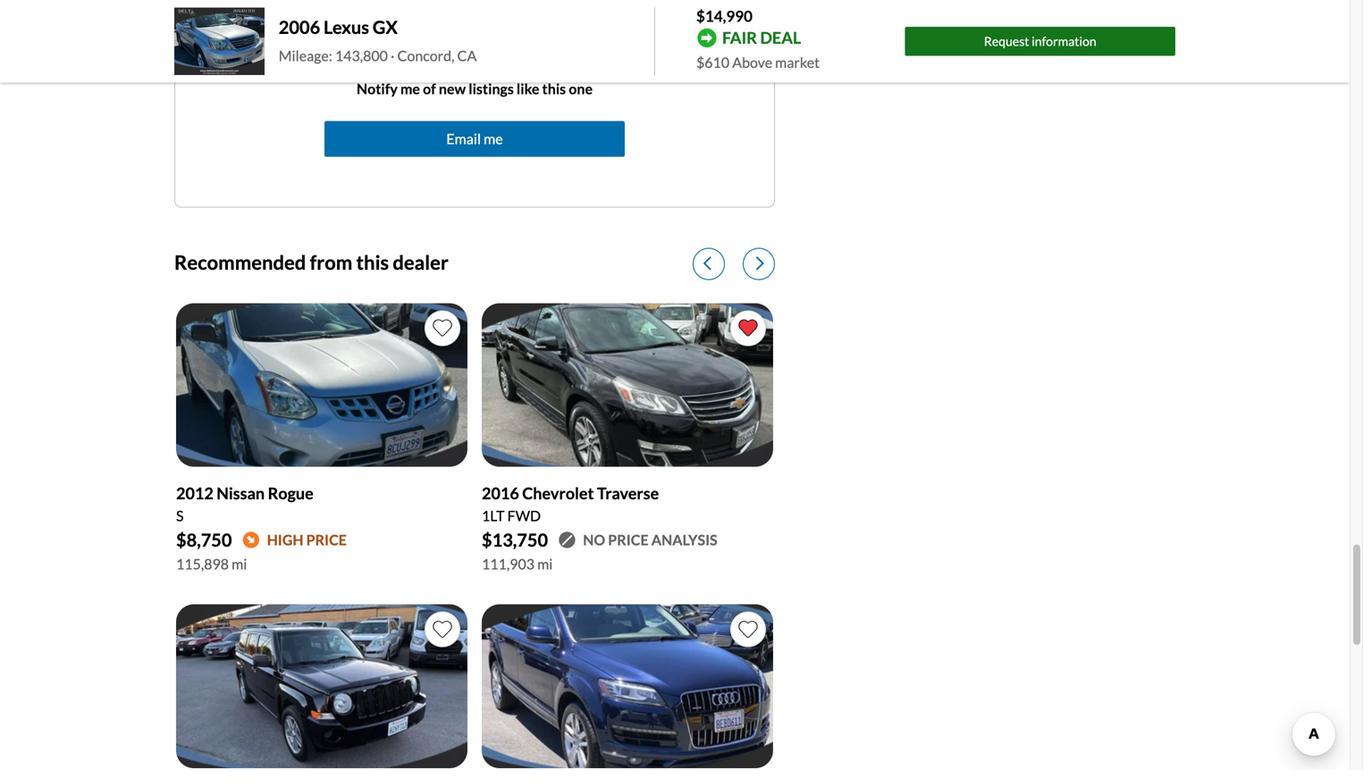 Task type: describe. For each thing, give the bounding box(es) containing it.
email me button
[[325, 121, 625, 157]]

request
[[984, 34, 1029, 49]]

description
[[235, 2, 306, 20]]

0 vertical spatial this
[[542, 80, 566, 97]]

2012 nissan rogue image
[[176, 303, 468, 467]]

show
[[175, 2, 210, 20]]

1 vertical spatial this
[[356, 251, 389, 274]]

above
[[732, 54, 772, 71]]

me for notify
[[400, 80, 420, 97]]

2006 lexus gx image
[[174, 8, 264, 75]]

·
[[391, 47, 395, 64]]

fwd
[[507, 508, 541, 525]]

market
[[775, 54, 820, 71]]

mi for $8,750
[[232, 556, 247, 573]]

nissan
[[217, 484, 265, 504]]

rogue
[[268, 484, 314, 504]]

new
[[439, 80, 466, 97]]

email me
[[446, 130, 503, 147]]

115,898 mi
[[176, 556, 247, 573]]

no
[[583, 532, 605, 549]]

2016 chevrolet traverse 1lt fwd
[[482, 484, 659, 525]]

like
[[517, 80, 539, 97]]

fair
[[722, 28, 757, 48]]

ca
[[457, 47, 477, 64]]

notify
[[357, 80, 398, 97]]

$610
[[696, 54, 730, 71]]

from
[[310, 251, 352, 274]]

s
[[176, 508, 184, 525]]

143,800
[[335, 47, 388, 64]]

115,898
[[176, 556, 229, 573]]

price for $13,750
[[608, 532, 649, 549]]

high price image
[[243, 532, 260, 549]]

mi for $13,750
[[537, 556, 553, 573]]

$14,990
[[696, 7, 753, 25]]

2016 chevrolet traverse image
[[482, 303, 773, 467]]

$610 above market
[[696, 54, 820, 71]]

2012
[[176, 484, 213, 504]]

2012 nissan rogue s
[[176, 484, 314, 525]]



Task type: locate. For each thing, give the bounding box(es) containing it.
2 mi from the left
[[537, 556, 553, 573]]

recommended
[[174, 251, 306, 274]]

traverse
[[597, 484, 659, 504]]

2006
[[279, 16, 320, 38]]

scroll right image
[[756, 256, 764, 272]]

price right high
[[306, 532, 347, 549]]

2007 jeep patriot image
[[176, 605, 468, 769]]

0 horizontal spatial mi
[[232, 556, 247, 573]]

mi down high price image
[[232, 556, 247, 573]]

recommended from this dealer
[[174, 251, 449, 274]]

notify me of new listings like this one
[[357, 80, 593, 97]]

request information button
[[905, 27, 1176, 56]]

one
[[569, 80, 593, 97]]

fair deal
[[722, 28, 801, 48]]

high
[[267, 532, 303, 549]]

2015 audi q7 image
[[482, 605, 773, 769]]

concord,
[[397, 47, 455, 64]]

chevrolet
[[522, 484, 594, 504]]

me for email
[[484, 130, 503, 147]]

$13,750
[[482, 530, 548, 551]]

2006 lexus gx mileage: 143,800 · concord, ca
[[279, 16, 477, 64]]

me left of
[[400, 80, 420, 97]]

scroll left image
[[704, 256, 711, 272]]

1 mi from the left
[[232, 556, 247, 573]]

lexus
[[324, 16, 369, 38]]

analysis
[[651, 532, 718, 549]]

request information
[[984, 34, 1097, 49]]

this right like
[[542, 80, 566, 97]]

111,903
[[482, 556, 535, 573]]

of
[[423, 80, 436, 97]]

1 vertical spatial me
[[484, 130, 503, 147]]

111,903 mi
[[482, 556, 553, 573]]

0 horizontal spatial me
[[400, 80, 420, 97]]

deal
[[760, 28, 801, 48]]

show full description
[[175, 2, 306, 20]]

high price
[[267, 532, 347, 549]]

price right no
[[608, 532, 649, 549]]

1 horizontal spatial me
[[484, 130, 503, 147]]

me right email on the left of page
[[484, 130, 503, 147]]

1 horizontal spatial mi
[[537, 556, 553, 573]]

0 horizontal spatial this
[[356, 251, 389, 274]]

full
[[212, 2, 233, 20]]

price
[[306, 532, 347, 549], [608, 532, 649, 549]]

no price analysis image
[[559, 532, 576, 549]]

0 vertical spatial me
[[400, 80, 420, 97]]

gx
[[373, 16, 398, 38]]

me inside button
[[484, 130, 503, 147]]

2 price from the left
[[608, 532, 649, 549]]

no price analysis
[[583, 532, 718, 549]]

1 price from the left
[[306, 532, 347, 549]]

price for $8,750
[[306, 532, 347, 549]]

mileage:
[[279, 47, 332, 64]]

information
[[1032, 34, 1097, 49]]

this
[[542, 80, 566, 97], [356, 251, 389, 274]]

listings
[[469, 80, 514, 97]]

mi right the "111,903"
[[537, 556, 553, 573]]

email
[[446, 130, 481, 147]]

dealer
[[393, 251, 449, 274]]

1lt
[[482, 508, 505, 525]]

mi
[[232, 556, 247, 573], [537, 556, 553, 573]]

this right from
[[356, 251, 389, 274]]

1 horizontal spatial this
[[542, 80, 566, 97]]

0 horizontal spatial price
[[306, 532, 347, 549]]

2016
[[482, 484, 519, 504]]

1 horizontal spatial price
[[608, 532, 649, 549]]

show full description button
[[174, 0, 307, 31]]

me
[[400, 80, 420, 97], [484, 130, 503, 147]]

$8,750
[[176, 530, 232, 551]]



Task type: vqa. For each thing, say whether or not it's contained in the screenshot.
Start purchase button
no



